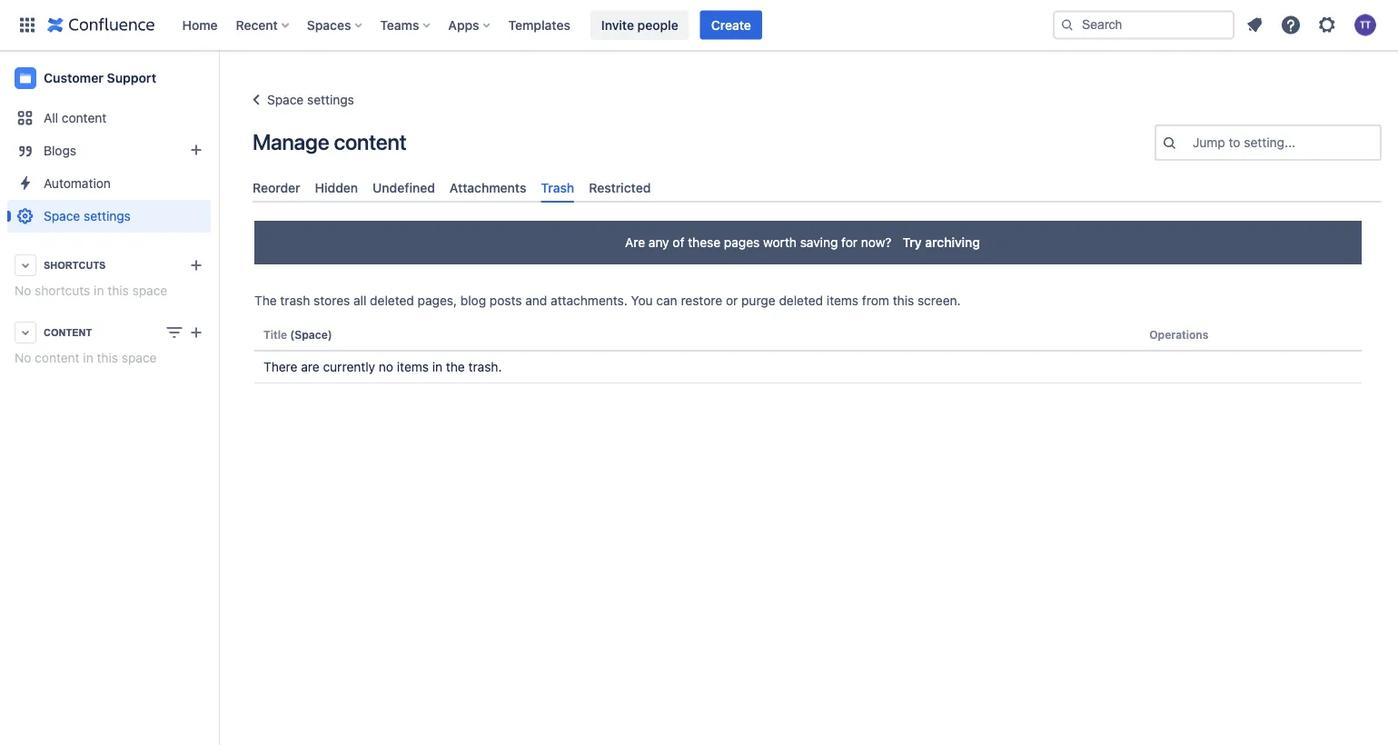 Task type: describe. For each thing, give the bounding box(es) containing it.
this right from
[[893, 293, 914, 308]]

pages,
[[418, 293, 457, 308]]

to
[[1229, 135, 1241, 150]]

home
[[182, 17, 218, 32]]

trash
[[541, 180, 574, 195]]

recent
[[236, 17, 278, 32]]

settings icon image
[[1316, 14, 1338, 36]]

shortcuts
[[35, 283, 90, 298]]

pages
[[724, 235, 760, 250]]

0 vertical spatial space settings
[[267, 92, 354, 107]]

attachments link
[[442, 173, 534, 203]]

0 horizontal spatial space settings link
[[7, 200, 211, 233]]

2 horizontal spatial in
[[432, 360, 443, 374]]

these
[[688, 235, 721, 250]]

create
[[711, 17, 751, 32]]

all content
[[44, 110, 107, 125]]

jump
[[1193, 135, 1225, 150]]

title (space)
[[263, 328, 332, 341]]

or
[[726, 293, 738, 308]]

saving
[[800, 235, 838, 250]]

reorder link
[[245, 173, 308, 203]]

teams
[[380, 17, 419, 32]]

0 vertical spatial settings
[[307, 92, 354, 107]]

space for no content in this space
[[122, 350, 157, 365]]

0 vertical spatial space settings link
[[245, 89, 354, 111]]

setting...
[[1244, 135, 1296, 150]]

in for shortcuts
[[94, 283, 104, 298]]

0 horizontal spatial space
[[44, 209, 80, 224]]

for
[[841, 235, 858, 250]]

posts
[[490, 293, 522, 308]]

are any of these pages worth saving for now?
[[625, 235, 892, 250]]

all
[[44, 110, 58, 125]]

1 vertical spatial items
[[397, 360, 429, 374]]

operations
[[1149, 328, 1209, 341]]

archiving
[[925, 235, 980, 250]]

reorder
[[253, 180, 300, 195]]

all
[[353, 293, 367, 308]]

there
[[263, 360, 298, 374]]

restricted
[[589, 180, 651, 195]]

the
[[254, 293, 277, 308]]

screen.
[[918, 293, 961, 308]]

customer support
[[44, 70, 156, 85]]

any
[[649, 235, 669, 250]]

all content link
[[7, 102, 211, 134]]

no for no shortcuts in this space
[[15, 283, 31, 298]]

content
[[44, 327, 92, 338]]

shortcuts button
[[7, 249, 211, 282]]

banner containing home
[[0, 0, 1398, 51]]

1 horizontal spatial items
[[827, 293, 859, 308]]

you
[[631, 293, 653, 308]]

people
[[637, 17, 678, 32]]

help icon image
[[1280, 14, 1302, 36]]

stores
[[314, 293, 350, 308]]

Search settings text field
[[1193, 134, 1196, 152]]

recent button
[[230, 10, 296, 40]]

blogs
[[44, 143, 76, 158]]

hidden
[[315, 180, 358, 195]]

2 deleted from the left
[[779, 293, 823, 308]]

spaces
[[307, 17, 351, 32]]

content for no
[[35, 350, 80, 365]]

manage
[[253, 129, 329, 154]]

restore
[[681, 293, 722, 308]]

undefined
[[373, 180, 435, 195]]

apps
[[448, 17, 479, 32]]

undefined link
[[365, 173, 442, 203]]

jump to setting...
[[1193, 135, 1296, 150]]



Task type: vqa. For each thing, say whether or not it's contained in the screenshot.
1
no



Task type: locate. For each thing, give the bounding box(es) containing it.
attachments.
[[551, 293, 628, 308]]

1 vertical spatial no
[[15, 350, 31, 365]]

tab list
[[245, 173, 1389, 203]]

no shortcuts in this space
[[15, 283, 167, 298]]

home link
[[177, 10, 223, 40]]

1 horizontal spatial space settings
[[267, 92, 354, 107]]

create a blog image
[[185, 139, 207, 161]]

manage content
[[253, 129, 407, 154]]

attachments
[[450, 180, 526, 195]]

content right all
[[62, 110, 107, 125]]

this
[[107, 283, 129, 298], [893, 293, 914, 308], [97, 350, 118, 365]]

automation link
[[7, 167, 211, 200]]

0 vertical spatial space
[[267, 92, 304, 107]]

1 horizontal spatial space settings link
[[245, 89, 354, 111]]

0 horizontal spatial items
[[397, 360, 429, 374]]

tab list containing reorder
[[245, 173, 1389, 203]]

try archiving button
[[892, 228, 991, 257]]

templates link
[[503, 10, 576, 40]]

0 vertical spatial content
[[62, 110, 107, 125]]

space settings link up manage on the left of page
[[245, 89, 354, 111]]

space down content dropdown button
[[122, 350, 157, 365]]

blog
[[460, 293, 486, 308]]

are
[[301, 360, 320, 374]]

of
[[673, 235, 685, 250]]

0 vertical spatial items
[[827, 293, 859, 308]]

Search field
[[1053, 10, 1235, 40]]

can
[[656, 293, 677, 308]]

now?
[[861, 235, 892, 250]]

the
[[446, 360, 465, 374]]

search image
[[1060, 18, 1075, 32]]

invite
[[601, 17, 634, 32]]

restricted link
[[582, 173, 658, 203]]

content up undefined on the left top of page
[[334, 129, 407, 154]]

0 horizontal spatial in
[[83, 350, 93, 365]]

1 horizontal spatial settings
[[307, 92, 354, 107]]

1 horizontal spatial in
[[94, 283, 104, 298]]

2 no from the top
[[15, 350, 31, 365]]

in for content
[[83, 350, 93, 365]]

shortcuts
[[44, 259, 106, 271]]

currently
[[323, 360, 375, 374]]

apps button
[[443, 10, 497, 40]]

this for no content in this space
[[97, 350, 118, 365]]

blogs link
[[7, 134, 211, 167]]

1 deleted from the left
[[370, 293, 414, 308]]

invite people button
[[590, 10, 689, 40]]

try
[[903, 235, 922, 250]]

spaces button
[[301, 10, 369, 40]]

space settings up manage content on the top left of the page
[[267, 92, 354, 107]]

in
[[94, 283, 104, 298], [83, 350, 93, 365], [432, 360, 443, 374]]

create link
[[700, 10, 762, 40]]

no for no content in this space
[[15, 350, 31, 365]]

try archiving
[[903, 235, 980, 250]]

worth
[[763, 235, 797, 250]]

content for all
[[62, 110, 107, 125]]

templates
[[508, 17, 570, 32]]

space settings down automation
[[44, 209, 131, 224]]

space for no shortcuts in this space
[[132, 283, 167, 298]]

1 no from the top
[[15, 283, 31, 298]]

1 vertical spatial space settings link
[[7, 200, 211, 233]]

no left the shortcuts
[[15, 283, 31, 298]]

1 vertical spatial content
[[334, 129, 407, 154]]

title
[[263, 328, 287, 341]]

create a page image
[[185, 322, 207, 343]]

content for manage
[[334, 129, 407, 154]]

in left the
[[432, 360, 443, 374]]

and
[[525, 293, 547, 308]]

this for no shortcuts in this space
[[107, 283, 129, 298]]

items left from
[[827, 293, 859, 308]]

support
[[107, 70, 156, 85]]

items right no at the left
[[397, 360, 429, 374]]

no content in this space
[[15, 350, 157, 365]]

customer
[[44, 70, 104, 85]]

settings
[[307, 92, 354, 107], [84, 209, 131, 224]]

invite people
[[601, 17, 678, 32]]

collapse sidebar image
[[198, 60, 238, 96]]

deleted right purge
[[779, 293, 823, 308]]

teams button
[[375, 10, 437, 40]]

no down content dropdown button
[[15, 350, 31, 365]]

1 vertical spatial space
[[122, 350, 157, 365]]

no
[[379, 360, 393, 374]]

your profile and preferences image
[[1355, 14, 1376, 36]]

0 horizontal spatial deleted
[[370, 293, 414, 308]]

2 vertical spatial content
[[35, 350, 80, 365]]

0 vertical spatial no
[[15, 283, 31, 298]]

1 horizontal spatial space
[[267, 92, 304, 107]]

0 horizontal spatial space settings
[[44, 209, 131, 224]]

automation
[[44, 176, 111, 191]]

this down content dropdown button
[[97, 350, 118, 365]]

deleted
[[370, 293, 414, 308], [779, 293, 823, 308]]

1 vertical spatial space settings
[[44, 209, 131, 224]]

purge
[[741, 293, 776, 308]]

content button
[[7, 316, 211, 349]]

1 horizontal spatial deleted
[[779, 293, 823, 308]]

space
[[132, 283, 167, 298], [122, 350, 157, 365]]

space element
[[0, 51, 218, 745]]

space settings
[[267, 92, 354, 107], [44, 209, 131, 224]]

banner
[[0, 0, 1398, 51]]

add shortcut image
[[185, 254, 207, 276]]

content down content
[[35, 350, 80, 365]]

settings up manage content on the top left of the page
[[307, 92, 354, 107]]

1 vertical spatial settings
[[84, 209, 131, 224]]

items
[[827, 293, 859, 308], [397, 360, 429, 374]]

content
[[62, 110, 107, 125], [334, 129, 407, 154], [35, 350, 80, 365]]

space down shortcuts dropdown button
[[132, 283, 167, 298]]

in down content
[[83, 350, 93, 365]]

in down shortcuts dropdown button
[[94, 283, 104, 298]]

space up manage on the left of page
[[267, 92, 304, 107]]

trash.
[[468, 360, 502, 374]]

0 horizontal spatial settings
[[84, 209, 131, 224]]

hidden link
[[308, 173, 365, 203]]

no
[[15, 283, 31, 298], [15, 350, 31, 365]]

trash
[[280, 293, 310, 308]]

space settings link down automation
[[7, 200, 211, 233]]

space
[[267, 92, 304, 107], [44, 209, 80, 224]]

appswitcher icon image
[[16, 14, 38, 36]]

the trash stores all deleted pages, blog posts and attachments. you can restore or purge deleted items from this screen.
[[254, 293, 961, 308]]

trash link
[[534, 173, 582, 203]]

customer support link
[[7, 60, 211, 96]]

notification icon image
[[1244, 14, 1266, 36]]

(space)
[[290, 328, 332, 341]]

global element
[[11, 0, 1049, 50]]

confluence image
[[47, 14, 155, 36], [47, 14, 155, 36]]

space settings inside the space element
[[44, 209, 131, 224]]

0 vertical spatial space
[[132, 283, 167, 298]]

deleted right all at the top of page
[[370, 293, 414, 308]]

space down automation
[[44, 209, 80, 224]]

from
[[862, 293, 889, 308]]

settings down automation link
[[84, 209, 131, 224]]

are
[[625, 235, 645, 250]]

settings inside the space element
[[84, 209, 131, 224]]

this down shortcuts dropdown button
[[107, 283, 129, 298]]

change view image
[[164, 322, 185, 343]]

1 vertical spatial space
[[44, 209, 80, 224]]

there are currently no items in the trash.
[[263, 360, 502, 374]]



